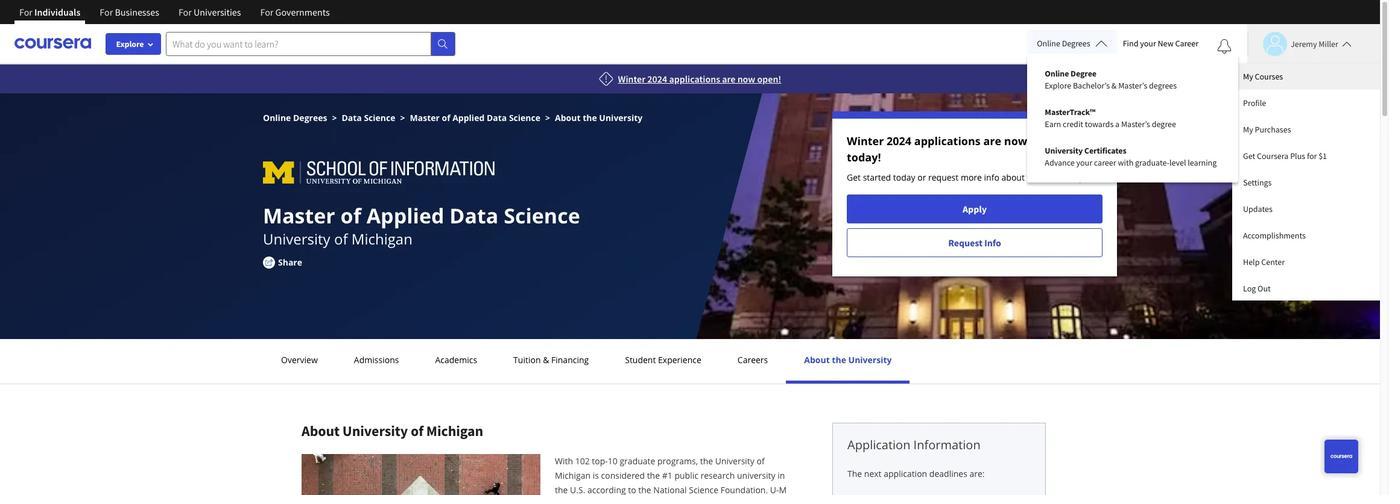Task type: describe. For each thing, give the bounding box(es) containing it.
admissions
[[354, 355, 399, 366]]

public
[[675, 471, 699, 482]]

online for online degrees
[[1037, 38, 1061, 49]]

& inside online degree explore bachelor's & master's degrees
[[1112, 80, 1117, 91]]

my purchases
[[1244, 124, 1292, 135]]

log
[[1244, 284, 1256, 294]]

tuition & financing link
[[510, 355, 593, 366]]

1 vertical spatial &
[[543, 355, 549, 366]]

are for open!
[[722, 73, 736, 85]]

online for online degrees > data science > master of applied data science > about the university
[[263, 112, 291, 124]]

profile
[[1244, 98, 1267, 109]]

overview
[[281, 355, 318, 366]]

student
[[625, 355, 656, 366]]

about university of michigan
[[302, 422, 483, 441]]

financing
[[551, 355, 589, 366]]

michigan inside with 102 top-10 graduate programs, the university of michigan is considered the #1 public research university in the u.s. according to the national science foundation. u
[[555, 471, 591, 482]]

open.
[[1031, 134, 1061, 148]]

courses
[[1255, 71, 1284, 82]]

for governments
[[260, 6, 330, 18]]

data science link
[[342, 112, 396, 124]]

are:
[[970, 469, 985, 480]]

apply button
[[847, 195, 1103, 224]]

governments
[[276, 6, 330, 18]]

universities
[[194, 6, 241, 18]]

degree
[[1071, 68, 1097, 79]]

accomplishments
[[1244, 230, 1306, 241]]

graduate
[[620, 456, 656, 468]]

find your new career
[[1123, 38, 1199, 49]]

data for >
[[342, 112, 362, 124]]

master inside "master of applied data science university of michigan"
[[263, 202, 335, 230]]

log out button
[[1233, 276, 1381, 301]]

foundation.
[[721, 485, 768, 496]]

university of michigan image
[[263, 155, 502, 184]]

help
[[1244, 257, 1260, 268]]

for individuals
[[19, 6, 80, 18]]

for for individuals
[[19, 6, 33, 18]]

$1
[[1319, 151, 1327, 162]]

according
[[588, 485, 626, 496]]

info
[[984, 172, 1000, 183]]

settings
[[1244, 177, 1272, 188]]

my courses
[[1244, 71, 1284, 82]]

application
[[848, 437, 911, 454]]

1 vertical spatial michigan
[[427, 422, 483, 441]]

in
[[778, 471, 785, 482]]

of inside with 102 top-10 graduate programs, the university of michigan is considered the #1 public research university in the u.s. according to the national science foundation. u
[[757, 456, 765, 468]]

degrees for online degrees
[[1062, 38, 1091, 49]]

are for open.
[[984, 134, 1002, 148]]

about for about the university
[[804, 355, 830, 366]]

1 horizontal spatial your
[[1141, 38, 1157, 49]]

get for get coursera plus for $1
[[1244, 151, 1256, 162]]

master's for a
[[1122, 119, 1151, 130]]

show notifications image
[[1218, 39, 1232, 54]]

applications for open!
[[669, 73, 720, 85]]

jeremy miller
[[1291, 38, 1339, 49]]

national
[[654, 485, 687, 496]]

michigan inside "master of applied data science university of michigan"
[[352, 229, 413, 249]]

academics
[[435, 355, 477, 366]]

1 horizontal spatial applied
[[453, 112, 485, 124]]

earn
[[1045, 119, 1062, 130]]

bachelor's
[[1073, 80, 1110, 91]]

What do you want to learn? text field
[[166, 32, 431, 56]]

now for open.
[[1005, 134, 1028, 148]]

about the university
[[804, 355, 892, 366]]

university inside university certificates advance your career with graduate-level learning
[[1045, 145, 1083, 156]]

about the university link
[[801, 355, 896, 366]]

2024 for winter 2024 applications are now open!
[[648, 73, 667, 85]]

winter 2024 applications are now open. apply today!
[[847, 134, 1094, 165]]

career
[[1176, 38, 1199, 49]]

2024 for winter 2024 applications are now open. apply today!
[[887, 134, 912, 148]]

winter 2024 applications are now open! link
[[618, 73, 782, 85]]

degree.
[[1068, 172, 1098, 183]]

master of applied data science link
[[410, 112, 541, 124]]

applications for open.
[[915, 134, 981, 148]]

learning
[[1188, 157, 1217, 168]]

application information
[[848, 437, 981, 454]]

next
[[865, 469, 882, 480]]

my for my purchases
[[1244, 124, 1254, 135]]

master of applied data science university of michigan
[[263, 202, 580, 249]]

banner navigation
[[10, 0, 340, 33]]

information
[[914, 437, 981, 454]]

degrees
[[1149, 80, 1177, 91]]

request info
[[949, 237, 1001, 249]]

miller
[[1319, 38, 1339, 49]]

1 horizontal spatial about
[[555, 112, 581, 124]]

my courses link
[[1233, 63, 1381, 90]]

student experience link
[[622, 355, 705, 366]]

jeremy miller menu
[[1233, 63, 1381, 301]]

or
[[918, 172, 926, 183]]

coursera image
[[14, 34, 91, 53]]

online degrees link
[[263, 112, 327, 124]]

for for universities
[[179, 6, 192, 18]]

tuition
[[514, 355, 541, 366]]

coursera
[[1257, 151, 1289, 162]]

is
[[593, 471, 599, 482]]

get coursera plus for $1
[[1244, 151, 1327, 162]]

explore inside dropdown button
[[116, 39, 144, 49]]

jeremy miller button
[[1248, 32, 1352, 56]]

winter for winter 2024 applications are now open. apply today!
[[847, 134, 884, 148]]

degree
[[1152, 119, 1177, 130]]

today
[[893, 172, 916, 183]]

mastertrack™ earn credit towards a master's degree
[[1045, 107, 1177, 130]]

master's for &
[[1119, 80, 1148, 91]]

log out
[[1244, 284, 1271, 294]]

explore button
[[106, 33, 161, 55]]



Task type: locate. For each thing, give the bounding box(es) containing it.
1 vertical spatial about
[[804, 355, 830, 366]]

apply down the credit
[[1064, 134, 1094, 148]]

0 vertical spatial master
[[410, 112, 440, 124]]

0 vertical spatial about
[[555, 112, 581, 124]]

master's inside online degree explore bachelor's & master's degrees
[[1119, 80, 1148, 91]]

0 horizontal spatial 2024
[[648, 73, 667, 85]]

my inside 'link'
[[1244, 71, 1254, 82]]

2 for from the left
[[100, 6, 113, 18]]

0 vertical spatial your
[[1141, 38, 1157, 49]]

master's right a
[[1122, 119, 1151, 130]]

online for online degree explore bachelor's & master's degrees
[[1045, 68, 1069, 79]]

businesses
[[115, 6, 159, 18]]

my left purchases at the top of the page
[[1244, 124, 1254, 135]]

student experience
[[625, 355, 702, 366]]

the
[[583, 112, 597, 124], [1027, 172, 1040, 183], [832, 355, 847, 366], [700, 456, 713, 468], [647, 471, 660, 482], [555, 485, 568, 496], [639, 485, 652, 496]]

find your new career link
[[1117, 36, 1205, 51]]

2 > from the left
[[400, 112, 405, 124]]

now
[[738, 73, 756, 85], [1005, 134, 1028, 148]]

1 vertical spatial now
[[1005, 134, 1028, 148]]

get inside jeremy miller menu
[[1244, 151, 1256, 162]]

my left courses at the top right of the page
[[1244, 71, 1254, 82]]

0 horizontal spatial apply
[[963, 203, 987, 215]]

master's left degrees
[[1119, 80, 1148, 91]]

2 vertical spatial about
[[302, 422, 340, 441]]

1 vertical spatial online
[[1045, 68, 1069, 79]]

for left universities
[[179, 6, 192, 18]]

of
[[442, 112, 450, 124], [341, 202, 361, 230], [334, 229, 348, 249], [411, 422, 424, 441], [757, 456, 765, 468]]

for businesses
[[100, 6, 159, 18]]

0 vertical spatial applications
[[669, 73, 720, 85]]

my purchases link
[[1233, 116, 1381, 143]]

individuals
[[34, 6, 80, 18]]

1 horizontal spatial apply
[[1064, 134, 1094, 148]]

u.s.
[[570, 485, 586, 496]]

find
[[1123, 38, 1139, 49]]

3 > from the left
[[545, 112, 550, 124]]

updates link
[[1233, 196, 1381, 223]]

your up degree.
[[1077, 157, 1093, 168]]

winter inside winter 2024 applications are now open. apply today!
[[847, 134, 884, 148]]

1 horizontal spatial are
[[984, 134, 1002, 148]]

for left businesses
[[100, 6, 113, 18]]

1 horizontal spatial michigan
[[427, 422, 483, 441]]

are up info on the top of page
[[984, 134, 1002, 148]]

1 vertical spatial master's
[[1122, 119, 1151, 130]]

new
[[1158, 38, 1174, 49]]

0 horizontal spatial explore
[[116, 39, 144, 49]]

1 vertical spatial 2024
[[887, 134, 912, 148]]

your right find
[[1141, 38, 1157, 49]]

my for my courses
[[1244, 71, 1254, 82]]

share button
[[263, 256, 320, 269]]

0 horizontal spatial master
[[263, 202, 335, 230]]

master up share button
[[263, 202, 335, 230]]

online
[[1037, 38, 1061, 49], [1045, 68, 1069, 79], [263, 112, 291, 124]]

online degrees button
[[1028, 30, 1117, 57]]

data inside "master of applied data science university of michigan"
[[450, 202, 499, 230]]

1 horizontal spatial applications
[[915, 134, 981, 148]]

1 vertical spatial get
[[847, 172, 861, 183]]

1 vertical spatial explore
[[1045, 80, 1072, 91]]

advance
[[1045, 157, 1075, 168]]

request
[[949, 237, 983, 249]]

0 vertical spatial now
[[738, 73, 756, 85]]

now inside winter 2024 applications are now open. apply today!
[[1005, 134, 1028, 148]]

1 horizontal spatial explore
[[1045, 80, 1072, 91]]

online inside dropdown button
[[1037, 38, 1061, 49]]

0 vertical spatial explore
[[116, 39, 144, 49]]

#1
[[662, 471, 673, 482]]

science inside "master of applied data science university of michigan"
[[504, 202, 580, 230]]

to
[[628, 485, 636, 496]]

1 vertical spatial master
[[263, 202, 335, 230]]

now left open!
[[738, 73, 756, 85]]

2 horizontal spatial michigan
[[555, 471, 591, 482]]

0 vertical spatial degrees
[[1062, 38, 1091, 49]]

science inside with 102 top-10 graduate programs, the university of michigan is considered the #1 public research university in the u.s. according to the national science foundation. u
[[689, 485, 719, 496]]

apply inside winter 2024 applications are now open. apply today!
[[1064, 134, 1094, 148]]

apply
[[1064, 134, 1094, 148], [963, 203, 987, 215]]

master right data science link
[[410, 112, 440, 124]]

share
[[278, 257, 302, 269]]

master's inside mastertrack™ earn credit towards a master's degree
[[1122, 119, 1151, 130]]

for for governments
[[260, 6, 274, 18]]

request info button
[[847, 229, 1103, 258]]

0 horizontal spatial &
[[543, 355, 549, 366]]

center
[[1262, 257, 1285, 268]]

degrees for online degrees > data science > master of applied data science > about the university
[[293, 112, 327, 124]]

application
[[884, 469, 928, 480]]

with 102 top-10 graduate programs, the university of michigan is considered the #1 public research university in the u.s. according to the national science foundation. u
[[555, 456, 791, 496]]

apply inside button
[[963, 203, 987, 215]]

master's
[[1119, 80, 1148, 91], [1122, 119, 1151, 130]]

1 horizontal spatial get
[[1244, 151, 1256, 162]]

1 horizontal spatial winter
[[847, 134, 884, 148]]

2024
[[648, 73, 667, 85], [887, 134, 912, 148]]

for left governments on the top
[[260, 6, 274, 18]]

tuition & financing
[[514, 355, 589, 366]]

2 horizontal spatial >
[[545, 112, 550, 124]]

1 horizontal spatial &
[[1112, 80, 1117, 91]]

get
[[1244, 151, 1256, 162], [847, 172, 861, 183]]

top-
[[592, 456, 608, 468]]

today!
[[847, 150, 881, 165]]

experience
[[658, 355, 702, 366]]

with
[[555, 456, 573, 468]]

towards
[[1085, 119, 1114, 130]]

2024 inside winter 2024 applications are now open. apply today!
[[887, 134, 912, 148]]

1 horizontal spatial >
[[400, 112, 405, 124]]

for left individuals
[[19, 6, 33, 18]]

1 vertical spatial degrees
[[293, 112, 327, 124]]

info
[[985, 237, 1001, 249]]

1 vertical spatial applications
[[915, 134, 981, 148]]

0 vertical spatial get
[[1244, 151, 1256, 162]]

science
[[364, 112, 396, 124], [509, 112, 541, 124], [504, 202, 580, 230], [689, 485, 719, 496]]

winter
[[618, 73, 646, 85], [847, 134, 884, 148]]

help center link
[[1233, 249, 1381, 276]]

1 horizontal spatial master
[[410, 112, 440, 124]]

2 vertical spatial michigan
[[555, 471, 591, 482]]

& right tuition at the left bottom of page
[[543, 355, 549, 366]]

0 vertical spatial apply
[[1064, 134, 1094, 148]]

0 horizontal spatial winter
[[618, 73, 646, 85]]

level
[[1170, 157, 1187, 168]]

are inside winter 2024 applications are now open. apply today!
[[984, 134, 1002, 148]]

0 horizontal spatial your
[[1077, 157, 1093, 168]]

university inside "master of applied data science university of michigan"
[[263, 229, 330, 249]]

get left coursera
[[1244, 151, 1256, 162]]

now left "open."
[[1005, 134, 1028, 148]]

0 vertical spatial michigan
[[352, 229, 413, 249]]

2 horizontal spatial about
[[804, 355, 830, 366]]

settings link
[[1233, 170, 1381, 196]]

for
[[19, 6, 33, 18], [100, 6, 113, 18], [179, 6, 192, 18], [260, 6, 274, 18]]

0 vertical spatial my
[[1244, 71, 1254, 82]]

1 > from the left
[[332, 112, 337, 124]]

get down today!
[[847, 172, 861, 183]]

1 horizontal spatial 2024
[[887, 134, 912, 148]]

mads
[[1042, 172, 1066, 183]]

the
[[848, 469, 862, 480]]

0 horizontal spatial >
[[332, 112, 337, 124]]

1 vertical spatial my
[[1244, 124, 1254, 135]]

degrees inside dropdown button
[[1062, 38, 1091, 49]]

0 horizontal spatial applications
[[669, 73, 720, 85]]

None search field
[[166, 32, 456, 56]]

about for about university of michigan
[[302, 422, 340, 441]]

are left open!
[[722, 73, 736, 85]]

admissions link
[[350, 355, 403, 366]]

winter 2024 applications are now open!
[[618, 73, 782, 85]]

request
[[929, 172, 959, 183]]

overview link
[[278, 355, 321, 366]]

4 for from the left
[[260, 6, 274, 18]]

& right 'bachelor's'
[[1112, 80, 1117, 91]]

0 horizontal spatial about
[[302, 422, 340, 441]]

explore down for businesses
[[116, 39, 144, 49]]

applications
[[669, 73, 720, 85], [915, 134, 981, 148]]

0 horizontal spatial applied
[[367, 202, 444, 230]]

online degrees menu
[[1036, 60, 1231, 176]]

1 vertical spatial apply
[[963, 203, 987, 215]]

for for businesses
[[100, 6, 113, 18]]

1 horizontal spatial now
[[1005, 134, 1028, 148]]

about
[[1002, 172, 1025, 183]]

get for get started today or request more info about the mads degree.
[[847, 172, 861, 183]]

mastertrack™
[[1045, 107, 1096, 118]]

2 vertical spatial online
[[263, 112, 291, 124]]

applications inside winter 2024 applications are now open. apply today!
[[915, 134, 981, 148]]

more
[[961, 172, 982, 183]]

research
[[701, 471, 735, 482]]

1 horizontal spatial degrees
[[1062, 38, 1091, 49]]

10
[[608, 456, 618, 468]]

data for applied
[[450, 202, 499, 230]]

0 vertical spatial &
[[1112, 80, 1117, 91]]

0 vertical spatial 2024
[[648, 73, 667, 85]]

online degrees
[[1037, 38, 1091, 49]]

0 horizontal spatial michigan
[[352, 229, 413, 249]]

0 vertical spatial master's
[[1119, 80, 1148, 91]]

open!
[[758, 73, 782, 85]]

applied inside "master of applied data science university of michigan"
[[367, 202, 444, 230]]

0 horizontal spatial now
[[738, 73, 756, 85]]

1 vertical spatial are
[[984, 134, 1002, 148]]

degrees up degree at the right of page
[[1062, 38, 1091, 49]]

1 vertical spatial applied
[[367, 202, 444, 230]]

online degrees > data science > master of applied data science > about the university
[[263, 112, 643, 124]]

apply down get started today or request more info about the mads degree.
[[963, 203, 987, 215]]

university
[[737, 471, 776, 482]]

updates
[[1244, 204, 1273, 215]]

1 vertical spatial winter
[[847, 134, 884, 148]]

1 vertical spatial your
[[1077, 157, 1093, 168]]

explore inside online degree explore bachelor's & master's degrees
[[1045, 80, 1072, 91]]

explore
[[116, 39, 144, 49], [1045, 80, 1072, 91]]

1 for from the left
[[19, 6, 33, 18]]

winter for winter 2024 applications are now open!
[[618, 73, 646, 85]]

plus
[[1291, 151, 1306, 162]]

3 for from the left
[[179, 6, 192, 18]]

profile link
[[1233, 90, 1381, 116]]

0 vertical spatial applied
[[453, 112, 485, 124]]

0 vertical spatial winter
[[618, 73, 646, 85]]

online inside online degree explore bachelor's & master's degrees
[[1045, 68, 1069, 79]]

0 vertical spatial are
[[722, 73, 736, 85]]

university certificates advance your career with graduate-level learning
[[1045, 145, 1217, 168]]

degrees left data science link
[[293, 112, 327, 124]]

your inside university certificates advance your career with graduate-level learning
[[1077, 157, 1093, 168]]

programs,
[[658, 456, 698, 468]]

career
[[1094, 157, 1117, 168]]

credit
[[1063, 119, 1084, 130]]

master
[[410, 112, 440, 124], [263, 202, 335, 230]]

graduate-
[[1136, 157, 1170, 168]]

careers link
[[734, 355, 772, 366]]

now for open!
[[738, 73, 756, 85]]

a
[[1116, 119, 1120, 130]]

0 vertical spatial online
[[1037, 38, 1061, 49]]

0 horizontal spatial degrees
[[293, 112, 327, 124]]

purchases
[[1255, 124, 1292, 135]]

2 my from the top
[[1244, 124, 1254, 135]]

0 horizontal spatial are
[[722, 73, 736, 85]]

explore down degree at the right of page
[[1045, 80, 1072, 91]]

0 horizontal spatial get
[[847, 172, 861, 183]]

1 my from the top
[[1244, 71, 1254, 82]]

university
[[599, 112, 643, 124], [1045, 145, 1083, 156], [263, 229, 330, 249], [849, 355, 892, 366], [343, 422, 408, 441], [715, 456, 755, 468]]

university inside with 102 top-10 graduate programs, the university of michigan is considered the #1 public research university in the u.s. according to the national science foundation. u
[[715, 456, 755, 468]]



Task type: vqa. For each thing, say whether or not it's contained in the screenshot.
applications in the Winter 2024 applications are now open. Apply today!
yes



